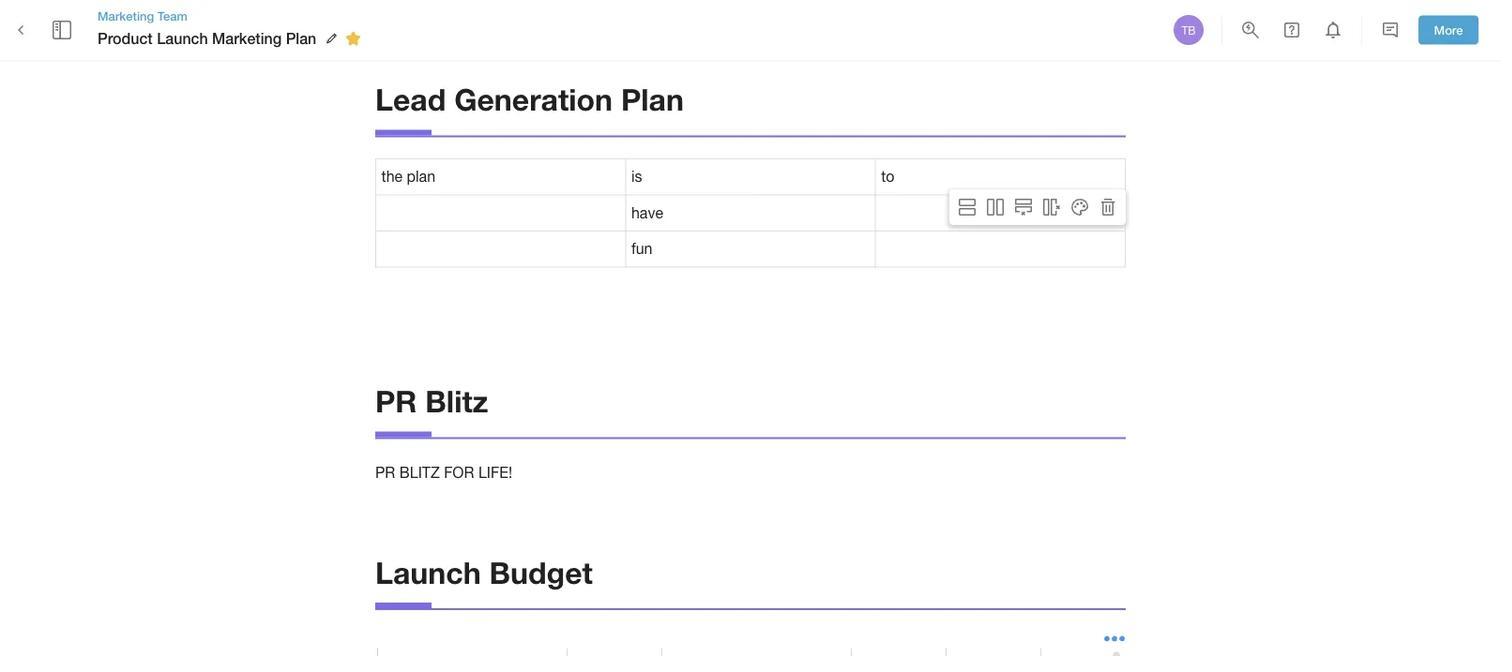 Task type: describe. For each thing, give the bounding box(es) containing it.
lead
[[375, 81, 446, 117]]

pr blitz
[[375, 383, 488, 419]]

1 vertical spatial marketing
[[212, 29, 282, 47]]

blitz
[[425, 383, 488, 419]]

product launch marketing plan
[[98, 29, 316, 47]]

plan
[[407, 168, 435, 185]]

launch budget
[[375, 555, 593, 591]]

1 horizontal spatial plan
[[621, 81, 684, 117]]

blitz
[[399, 464, 440, 481]]

budget
[[489, 555, 593, 591]]



Task type: vqa. For each thing, say whether or not it's contained in the screenshot.
the Project Charter "Image"
no



Task type: locate. For each thing, give the bounding box(es) containing it.
1 vertical spatial pr
[[375, 464, 395, 481]]

the
[[381, 168, 403, 185]]

tb button
[[1171, 12, 1207, 48]]

marketing
[[98, 8, 154, 23], [212, 29, 282, 47]]

0 horizontal spatial launch
[[157, 29, 208, 47]]

more
[[1434, 23, 1463, 37]]

generation
[[454, 81, 613, 117]]

lead generation plan
[[375, 81, 684, 117]]

1 horizontal spatial launch
[[375, 555, 481, 591]]

plan left the remove favorite image
[[286, 29, 316, 47]]

product
[[98, 29, 153, 47]]

the plan
[[381, 168, 435, 185]]

for
[[444, 464, 474, 481]]

0 horizontal spatial marketing
[[98, 8, 154, 23]]

pr
[[375, 383, 417, 419], [375, 464, 395, 481]]

1 pr from the top
[[375, 383, 417, 419]]

1 horizontal spatial marketing
[[212, 29, 282, 47]]

to
[[881, 168, 895, 185]]

marketing down marketing team link
[[212, 29, 282, 47]]

marketing team link
[[98, 7, 367, 24]]

1 vertical spatial plan
[[621, 81, 684, 117]]

plan up is
[[621, 81, 684, 117]]

team
[[157, 8, 188, 23]]

0 horizontal spatial plan
[[286, 29, 316, 47]]

launch
[[157, 29, 208, 47], [375, 555, 481, 591]]

fun
[[631, 240, 653, 258]]

is
[[631, 168, 642, 185]]

pr blitz for life!
[[375, 464, 512, 481]]

0 vertical spatial marketing
[[98, 8, 154, 23]]

more button
[[1419, 16, 1479, 44]]

have
[[631, 204, 663, 222]]

0 vertical spatial pr
[[375, 383, 417, 419]]

plan
[[286, 29, 316, 47], [621, 81, 684, 117]]

0 vertical spatial plan
[[286, 29, 316, 47]]

pr for pr blitz
[[375, 383, 417, 419]]

marketing up "product"
[[98, 8, 154, 23]]

tb
[[1182, 23, 1196, 37]]

remove favorite image
[[342, 27, 364, 50]]

marketing team
[[98, 8, 188, 23]]

pr for pr blitz for life!
[[375, 464, 395, 481]]

0 vertical spatial launch
[[157, 29, 208, 47]]

2 pr from the top
[[375, 464, 395, 481]]

life!
[[478, 464, 512, 481]]

1 vertical spatial launch
[[375, 555, 481, 591]]



